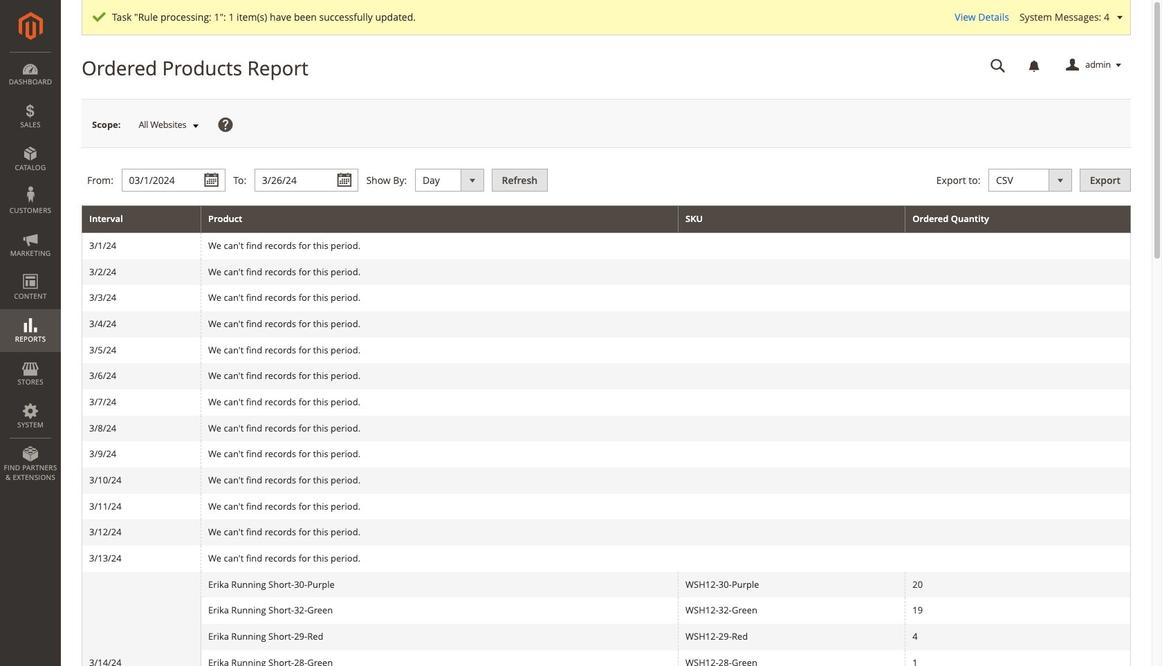 Task type: locate. For each thing, give the bounding box(es) containing it.
menu bar
[[0, 52, 61, 489]]

None text field
[[121, 169, 225, 192]]

None text field
[[981, 53, 1015, 77], [254, 169, 358, 192], [981, 53, 1015, 77], [254, 169, 358, 192]]



Task type: describe. For each thing, give the bounding box(es) containing it.
magento admin panel image
[[18, 12, 43, 40]]



